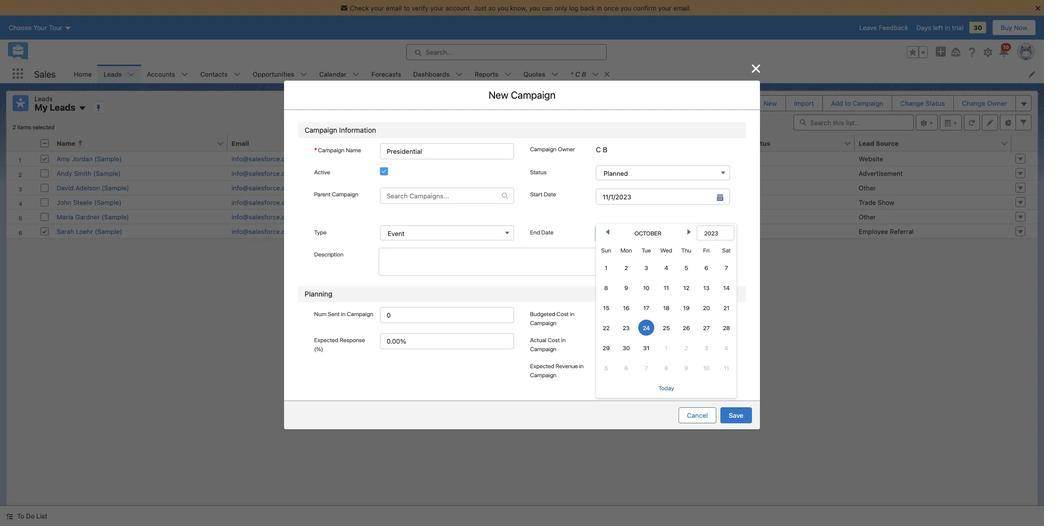 Task type: describe. For each thing, give the bounding box(es) containing it.
lead status element
[[729, 135, 861, 152]]

date for start date
[[544, 191, 556, 198]]

sales
[[34, 69, 56, 79]]

campaign left company on the right
[[531, 146, 557, 153]]

(sample) for maria gardner (sample)
[[102, 213, 129, 221]]

0 horizontal spatial 4
[[665, 264, 669, 271]]

change status button
[[893, 96, 954, 111]]

Active checkbox
[[380, 168, 388, 176]]

date for end date
[[542, 229, 554, 236]]

my leads status
[[13, 124, 54, 131]]

in for num sent in campaign
[[341, 310, 346, 317]]

2 inside cell
[[625, 264, 629, 271]]

october
[[635, 230, 662, 237]]

email
[[232, 139, 249, 147]]

to inside add to campaign button
[[846, 100, 852, 107]]

1 vertical spatial 7
[[645, 365, 648, 372]]

Expected Revenue in Campaign text field
[[597, 359, 731, 375]]

leave
[[860, 24, 878, 31]]

0 horizontal spatial add to campaign
[[484, 158, 561, 170]]

in right back on the top of the page
[[597, 4, 603, 12]]

1 horizontal spatial name
[[346, 147, 361, 154]]

click to dial disabled image for david adelson (sample)
[[397, 184, 459, 192]]

trial
[[953, 24, 964, 31]]

campaign name
[[318, 147, 361, 154]]

contacts
[[200, 70, 228, 78]]

expected revenue in campaign
[[531, 362, 584, 378]]

29
[[603, 344, 610, 352]]

trade show
[[859, 199, 895, 206]]

3 you from the left
[[621, 4, 632, 12]]

12
[[684, 284, 690, 291]]

import button
[[787, 96, 823, 111]]

leads list item
[[98, 65, 141, 83]]

Num Sent in Campaign text field
[[380, 307, 514, 323]]

today button
[[659, 380, 675, 396]]

contacts list item
[[194, 65, 247, 83]]

confirm
[[634, 4, 657, 12]]

to do list
[[17, 513, 47, 520]]

status up start
[[531, 169, 547, 176]]

to
[[17, 513, 24, 520]]

1 you from the left
[[498, 4, 509, 12]]

0 vertical spatial 5
[[685, 264, 689, 271]]

inc.
[[589, 228, 600, 235]]

0 vertical spatial 30
[[974, 24, 983, 31]]

member
[[374, 253, 399, 260]]

cancel button for new campaign
[[679, 408, 717, 424]]

name element
[[53, 135, 234, 152]]

cancel button for add to campaign
[[595, 339, 632, 355]]

my leads|leads|list view element
[[6, 91, 1039, 506]]

david
[[57, 184, 74, 192]]

campaign down update on the bottom of the page
[[347, 310, 374, 317]]

lead status
[[733, 139, 771, 147]]

left
[[934, 24, 944, 31]]

quotes list item
[[518, 65, 565, 83]]

campaign down campaign information
[[318, 147, 345, 154]]

email.
[[674, 4, 692, 12]]

maria
[[57, 213, 73, 221]]

search...
[[426, 48, 453, 56]]

sent
[[328, 310, 340, 317]]

today
[[659, 385, 675, 392]]

green dot publishing
[[561, 184, 625, 192]]

home link
[[68, 65, 98, 83]]

1 horizontal spatial 8
[[665, 365, 669, 372]]

green
[[561, 184, 579, 192]]

1 vertical spatial 1
[[666, 344, 668, 352]]

cell up 'october' at the right top of page
[[557, 209, 729, 224]]

only
[[555, 4, 568, 12]]

Start Date text field
[[597, 189, 731, 205]]

verify
[[412, 4, 429, 12]]

20
[[703, 304, 711, 311]]

1 horizontal spatial 11
[[724, 365, 730, 372]]

andy
[[57, 169, 72, 177]]

item number image
[[7, 135, 37, 151]]

lead source element
[[855, 135, 1018, 152]]

lead for lead source
[[859, 139, 875, 147]]

reports list item
[[469, 65, 518, 83]]

2 vertical spatial to
[[505, 158, 513, 170]]

other for david adelson (sample)
[[859, 184, 877, 192]]

(sample) for sarah loehr (sample)
[[95, 228, 122, 235]]

update existing campaign members?
[[370, 295, 482, 302]]

31
[[644, 344, 650, 352]]

Expected Response (%) text field
[[380, 333, 514, 349]]

2 you from the left
[[530, 4, 541, 12]]

status for change status
[[926, 100, 946, 107]]

check your email to verify your account. just so you know, you can only log back in once you confirm your email.
[[350, 4, 692, 12]]

campaign down leads
[[374, 204, 405, 212]]

3 your from the left
[[659, 4, 672, 12]]

reports link
[[469, 65, 505, 83]]

event
[[388, 230, 405, 237]]

actual
[[531, 336, 547, 343]]

cost for budgeted
[[557, 310, 569, 317]]

text default image inside 'to do list' button
[[6, 513, 13, 520]]

my leads
[[35, 102, 75, 113]]

18
[[664, 304, 670, 311]]

once
[[604, 4, 619, 12]]

cell down my leads status
[[37, 135, 53, 152]]

1 your from the left
[[371, 4, 384, 12]]

cell down the company button
[[557, 152, 729, 166]]

list item containing *
[[565, 65, 616, 83]]

Description text field
[[379, 248, 731, 276]]

item number element
[[7, 135, 37, 152]]

0 vertical spatial cancel
[[603, 343, 624, 350]]

(sample) for andy smith (sample)
[[93, 169, 121, 177]]

john steele (sample) link
[[57, 199, 122, 206]]

info@salesforce.com for john steele (sample)
[[232, 199, 295, 206]]

import
[[795, 100, 815, 107]]

leave feedback
[[860, 24, 909, 31]]

1 horizontal spatial cancel
[[688, 412, 708, 419]]

buy now
[[1002, 24, 1028, 31]]

2 cell
[[617, 258, 637, 278]]

info@salesforce.com link for sarah loehr (sample)
[[232, 228, 295, 235]]

16
[[624, 304, 630, 311]]

back
[[581, 4, 595, 12]]

2 down 26
[[685, 344, 689, 352]]

campaign down campaign owner on the right of the page
[[516, 158, 561, 170]]

know,
[[510, 4, 528, 12]]

dashboards link
[[408, 65, 456, 83]]

jordan
[[72, 155, 93, 162]]

to do list button
[[0, 506, 53, 526]]

info@salesforce.com link for andy smith (sample)
[[232, 169, 295, 177]]

0 vertical spatial 7
[[725, 264, 729, 271]]

0 vertical spatial text default image
[[502, 192, 509, 199]]

quotes
[[524, 70, 546, 78]]

selected for 2 leads selected
[[395, 187, 423, 195]]

17
[[644, 304, 650, 311]]

lead for lead status
[[733, 139, 748, 147]]

campaign right parent at the top left of the page
[[332, 191, 359, 198]]

25
[[663, 324, 670, 331]]

calendar
[[320, 70, 347, 78]]

info@salesforce.com link for david adelson (sample)
[[232, 184, 295, 192]]

(%)
[[314, 345, 323, 352]]

name inside button
[[57, 139, 75, 147]]

leads right my
[[50, 102, 75, 113]]

in for actual cost in campaign
[[562, 336, 566, 343]]

phone button
[[393, 135, 546, 151]]

so
[[489, 4, 496, 12]]

account.
[[446, 4, 472, 12]]

budgeted cost in campaign
[[531, 310, 575, 326]]

select list display image
[[941, 115, 963, 131]]

26
[[683, 324, 691, 331]]

planning
[[305, 290, 333, 298]]

27
[[704, 324, 710, 331]]

opportunities list item
[[247, 65, 314, 83]]

23
[[623, 324, 630, 331]]

search... button
[[407, 44, 607, 60]]

end date
[[531, 229, 554, 236]]

End Date text field
[[597, 227, 731, 243]]

1 horizontal spatial b
[[603, 146, 608, 154]]

0 horizontal spatial to
[[404, 4, 410, 12]]

* for * c b
[[571, 70, 574, 78]]

4 click to dial disabled image from the top
[[397, 228, 459, 235]]

response
[[340, 336, 365, 343]]

email
[[386, 4, 402, 12]]

medlife,
[[561, 228, 587, 235]]

* c b
[[571, 70, 586, 78]]

parent campaign
[[314, 191, 359, 198]]

(sample) for amy jordan (sample)
[[95, 155, 122, 162]]

members?
[[451, 295, 482, 302]]

0 horizontal spatial 10
[[644, 284, 650, 291]]

0 horizontal spatial 9
[[625, 284, 629, 291]]

Search My Leads list view. search field
[[794, 115, 915, 131]]

Parent Campaign text field
[[381, 188, 502, 203]]

24 cell
[[637, 318, 657, 338]]

info@salesforce.com for sarah loehr (sample)
[[232, 228, 295, 235]]

my leads grid
[[7, 135, 1038, 239]]

items
[[17, 124, 31, 131]]

calendar link
[[314, 65, 353, 83]]



Task type: vqa. For each thing, say whether or not it's contained in the screenshot.


Task type: locate. For each thing, give the bounding box(es) containing it.
info@salesforce.com link for john steele (sample)
[[232, 199, 295, 206]]

* up active
[[314, 147, 317, 154]]

1 horizontal spatial to
[[505, 158, 513, 170]]

1 vertical spatial b
[[603, 146, 608, 154]]

company element
[[557, 135, 735, 152]]

None search field
[[794, 115, 915, 131]]

forecasts
[[372, 70, 402, 78]]

grid
[[597, 243, 737, 398]]

1 vertical spatial 9
[[685, 365, 689, 372]]

phone
[[397, 139, 417, 147]]

b up technologies
[[603, 146, 608, 154]]

1 vertical spatial other
[[859, 213, 877, 221]]

0 vertical spatial member
[[399, 307, 424, 315]]

in for expected revenue in campaign
[[580, 362, 584, 369]]

(sample)
[[95, 155, 122, 162], [93, 169, 121, 177], [102, 184, 129, 192], [94, 199, 122, 206], [102, 213, 129, 221], [95, 228, 122, 235]]

parent
[[314, 191, 331, 198]]

1 vertical spatial 5
[[605, 365, 609, 372]]

sarah loehr (sample)
[[57, 228, 122, 235]]

1 vertical spatial status
[[440, 316, 459, 323]]

6 info@salesforce.com from the top
[[232, 228, 295, 235]]

5 down 29
[[605, 365, 609, 372]]

0 horizontal spatial 7
[[645, 365, 648, 372]]

my
[[35, 102, 48, 113]]

sarah loehr (sample) link
[[57, 228, 122, 235]]

maria gardner (sample) link
[[57, 213, 129, 221]]

leads
[[104, 70, 122, 78], [35, 95, 53, 102], [50, 102, 75, 113]]

none search field inside "my leads|leads|list view" 'element'
[[794, 115, 915, 131]]

david adelson (sample) link
[[57, 184, 129, 192]]

other up trade
[[859, 184, 877, 192]]

expected response (%)
[[314, 336, 365, 352]]

1 horizontal spatial 30
[[974, 24, 983, 31]]

selected for 2 items selected
[[33, 124, 54, 131]]

text default image right * c b
[[604, 71, 611, 78]]

5 info@salesforce.com from the top
[[232, 213, 295, 221]]

2 info@salesforce.com link from the top
[[232, 169, 295, 177]]

0 vertical spatial cost
[[557, 310, 569, 317]]

1 vertical spatial text default image
[[662, 221, 669, 228]]

owner for change owner
[[988, 100, 1008, 107]]

0 horizontal spatial change
[[901, 100, 924, 107]]

medlife, inc.
[[561, 228, 600, 235]]

(sample) right gardner
[[102, 213, 129, 221]]

owner for campaign owner
[[558, 146, 575, 153]]

0 vertical spatial *
[[571, 70, 574, 78]]

other down trade
[[859, 213, 877, 221]]

0 horizontal spatial 3
[[645, 264, 649, 271]]

0 vertical spatial selected
[[33, 124, 54, 131]]

expected inside the expected response (%)
[[314, 336, 339, 343]]

1 vertical spatial date
[[542, 229, 554, 236]]

cost inside actual cost in campaign
[[548, 336, 560, 343]]

in right budgeted
[[570, 310, 575, 317]]

dashboards list item
[[408, 65, 469, 83]]

15
[[604, 304, 610, 311]]

start
[[531, 191, 543, 198]]

1 horizontal spatial change
[[963, 100, 986, 107]]

1 horizontal spatial 10
[[704, 365, 710, 372]]

0 horizontal spatial owner
[[558, 146, 575, 153]]

b right quotes "list item"
[[582, 70, 586, 78]]

in right revenue
[[580, 362, 584, 369]]

budgeted
[[531, 310, 556, 317]]

status up list view controls icon
[[926, 100, 946, 107]]

selected right items
[[33, 124, 54, 131]]

expected inside expected revenue in campaign
[[531, 362, 555, 369]]

0 vertical spatial date
[[544, 191, 556, 198]]

0 vertical spatial cancel button
[[595, 339, 632, 355]]

0 horizontal spatial lead
[[733, 139, 748, 147]]

1 horizontal spatial owner
[[988, 100, 1008, 107]]

leads down sales
[[35, 95, 53, 102]]

1 vertical spatial *
[[314, 147, 317, 154]]

2 horizontal spatial to
[[846, 100, 852, 107]]

status for keep member status
[[426, 307, 445, 315]]

1 vertical spatial c
[[597, 146, 601, 154]]

in for days left in trial
[[946, 24, 951, 31]]

action element
[[1012, 135, 1038, 152]]

list
[[36, 513, 47, 520]]

Budgeted Cost in Campaign text field
[[597, 307, 731, 323]]

cell up event popup button
[[393, 209, 557, 224]]

2 horizontal spatial you
[[621, 4, 632, 12]]

0 vertical spatial 11
[[664, 284, 670, 291]]

0 horizontal spatial c
[[576, 70, 580, 78]]

selected inside "my leads|leads|list view" 'element'
[[33, 124, 54, 131]]

cancel down 22
[[603, 343, 624, 350]]

in inside budgeted cost in campaign
[[570, 310, 575, 317]]

1 horizontal spatial expected
[[531, 362, 555, 369]]

4 down 28
[[725, 344, 729, 352]]

new down reports list item
[[489, 89, 509, 101]]

trade
[[859, 199, 877, 206]]

lead inside button
[[859, 139, 875, 147]]

0 horizontal spatial add
[[484, 158, 502, 170]]

new inside button
[[764, 100, 778, 107]]

existing
[[394, 295, 418, 302]]

status for overwrite member status
[[440, 316, 459, 323]]

change status
[[901, 100, 946, 107]]

status for member status
[[401, 253, 421, 260]]

1 lead from the left
[[733, 139, 748, 147]]

status up expected response (%) text field
[[440, 316, 459, 323]]

expected for expected revenue in campaign
[[531, 362, 555, 369]]

1 info@salesforce.com link from the top
[[232, 155, 295, 162]]

0 vertical spatial expected
[[314, 336, 339, 343]]

0 horizontal spatial 8
[[605, 284, 609, 291]]

text default image
[[604, 71, 611, 78], [662, 221, 669, 228]]

1 vertical spatial 30
[[623, 344, 630, 352]]

campaign down budgeted
[[531, 319, 557, 326]]

action image
[[1012, 135, 1038, 151]]

0 vertical spatial 3
[[645, 264, 649, 271]]

1 horizontal spatial text default image
[[662, 221, 669, 228]]

4 info@salesforce.com from the top
[[232, 199, 295, 206]]

status right member
[[401, 253, 421, 260]]

cancel left save
[[688, 412, 708, 419]]

member down keep member status
[[413, 316, 438, 323]]

2 leads selected
[[370, 187, 423, 195]]

0 horizontal spatial *
[[314, 147, 317, 154]]

1 horizontal spatial lead
[[859, 139, 875, 147]]

list view controls image
[[917, 115, 939, 131]]

cancel button down 22
[[595, 339, 632, 355]]

0 horizontal spatial name
[[57, 139, 75, 147]]

1 horizontal spatial 6
[[705, 264, 709, 271]]

1 horizontal spatial new
[[764, 100, 778, 107]]

1 vertical spatial owner
[[558, 146, 575, 153]]

advertisement
[[859, 169, 904, 177]]

8 up 15
[[605, 284, 609, 291]]

1 up the expected revenue in campaign text field
[[666, 344, 668, 352]]

new for new
[[764, 100, 778, 107]]

0 vertical spatial 4
[[665, 264, 669, 271]]

status inside button
[[926, 100, 946, 107]]

1 horizontal spatial text default image
[[502, 192, 509, 199]]

*
[[571, 70, 574, 78], [314, 147, 317, 154]]

3 info@salesforce.com link from the top
[[232, 184, 295, 192]]

add to campaign button
[[824, 96, 892, 111]]

group
[[908, 46, 929, 58]]

in
[[597, 4, 603, 12], [946, 24, 951, 31], [341, 310, 346, 317], [570, 310, 575, 317], [562, 336, 566, 343], [580, 362, 584, 369]]

name up 'amy'
[[57, 139, 75, 147]]

leads inside list item
[[104, 70, 122, 78]]

calendar list item
[[314, 65, 366, 83]]

6 info@salesforce.com link from the top
[[232, 228, 295, 235]]

info@salesforce.com for amy jordan (sample)
[[232, 155, 295, 162]]

0 vertical spatial 6
[[705, 264, 709, 271]]

1 horizontal spatial cancel button
[[679, 408, 717, 424]]

5 info@salesforce.com link from the top
[[232, 213, 295, 221]]

1 horizontal spatial add to campaign
[[832, 100, 884, 107]]

employee referral
[[859, 228, 914, 235]]

overwrite member status
[[382, 316, 459, 323]]

cancel
[[603, 343, 624, 350], [688, 412, 708, 419]]

add
[[832, 100, 844, 107], [484, 158, 502, 170]]

new button
[[756, 96, 786, 111]]

click to dial disabled image for amy jordan (sample)
[[397, 155, 459, 162]]

13
[[704, 284, 710, 291]]

status down campaign
[[426, 307, 445, 315]]

0 horizontal spatial cancel button
[[595, 339, 632, 355]]

9 down 2 cell
[[625, 284, 629, 291]]

30 right trial
[[974, 24, 983, 31]]

3
[[645, 264, 649, 271], [705, 344, 709, 352]]

24
[[643, 324, 650, 331]]

* right quotes "list item"
[[571, 70, 574, 78]]

andy smith (sample) link
[[57, 169, 121, 177]]

0 vertical spatial 9
[[625, 284, 629, 291]]

0 horizontal spatial you
[[498, 4, 509, 12]]

you left can
[[530, 4, 541, 12]]

selected right leads
[[395, 187, 423, 195]]

1
[[605, 264, 608, 271], [666, 344, 668, 352]]

0 vertical spatial to
[[404, 4, 410, 12]]

click to dial disabled image down parent campaign text box at the top left
[[397, 228, 459, 235]]

text default image
[[502, 192, 509, 199], [6, 513, 13, 520]]

click to dial disabled image
[[397, 155, 459, 162], [397, 184, 459, 192], [397, 199, 459, 206], [397, 228, 459, 235]]

accounts list item
[[141, 65, 194, 83]]

cell
[[37, 135, 53, 152], [557, 152, 729, 166], [393, 209, 557, 224], [557, 209, 729, 224]]

new campaign
[[489, 89, 556, 101]]

thu
[[682, 247, 692, 254]]

sat
[[723, 247, 731, 254]]

member for overwrite
[[413, 316, 438, 323]]

campaign inside expected revenue in campaign
[[531, 371, 557, 378]]

(sample) for john steele (sample)
[[94, 199, 122, 206]]

2 horizontal spatial your
[[659, 4, 672, 12]]

add to campaign inside button
[[832, 100, 884, 107]]

11 left 12
[[664, 284, 670, 291]]

0 horizontal spatial 5
[[605, 365, 609, 372]]

campaign inside add to campaign button
[[853, 100, 884, 107]]

campaign
[[419, 295, 449, 302]]

in right sent
[[341, 310, 346, 317]]

1 other from the top
[[859, 184, 877, 192]]

campaign
[[511, 89, 556, 101], [853, 100, 884, 107], [305, 126, 338, 134], [531, 146, 557, 153], [318, 147, 345, 154], [516, 158, 561, 170], [332, 191, 359, 198], [374, 204, 405, 212], [347, 310, 374, 317], [531, 319, 557, 326], [531, 345, 557, 352], [531, 371, 557, 378]]

2 left leads
[[370, 187, 374, 195]]

you right once
[[621, 4, 632, 12]]

status inside button
[[750, 139, 771, 147]]

event button
[[380, 226, 514, 241]]

1 click to dial disabled image from the top
[[397, 155, 459, 162]]

member up overwrite member status on the bottom
[[399, 307, 424, 315]]

2 click to dial disabled image from the top
[[397, 184, 459, 192]]

in for budgeted cost in campaign
[[570, 310, 575, 317]]

campaign up email element
[[305, 126, 338, 134]]

(sample) up "david adelson (sample)"
[[93, 169, 121, 177]]

click to dial disabled image for john steele (sample)
[[397, 199, 459, 206]]

text default image up wed
[[662, 221, 669, 228]]

1 horizontal spatial 5
[[685, 264, 689, 271]]

Actual Cost in Campaign text field
[[597, 333, 731, 349]]

(sample) down maria gardner (sample)
[[95, 228, 122, 235]]

expected up (%)
[[314, 336, 339, 343]]

9 down "actual cost in campaign" text field
[[685, 365, 689, 372]]

(sample) for david adelson (sample)
[[102, 184, 129, 192]]

lead status button
[[729, 135, 844, 151]]

text default image left to
[[6, 513, 13, 520]]

technologies
[[590, 169, 631, 177]]

leave feedback link
[[860, 24, 909, 31]]

7 down sat on the right top of page
[[725, 264, 729, 271]]

john steele (sample)
[[57, 199, 122, 206]]

1 vertical spatial cost
[[548, 336, 560, 343]]

grid containing sun
[[597, 243, 737, 398]]

campaign down revenue
[[531, 371, 557, 378]]

lead source
[[859, 139, 899, 147]]

your right verify
[[431, 4, 444, 12]]

campaign information
[[305, 126, 376, 134]]

add inside add to campaign button
[[832, 100, 844, 107]]

loehr
[[76, 228, 93, 235]]

0 vertical spatial b
[[582, 70, 586, 78]]

1 vertical spatial cancel
[[688, 412, 708, 419]]

0 horizontal spatial expected
[[314, 336, 339, 343]]

add up search my leads list view. search box
[[832, 100, 844, 107]]

cancel button left save
[[679, 408, 717, 424]]

your left the email
[[371, 4, 384, 12]]

your left email.
[[659, 4, 672, 12]]

click to dial disabled image right leads
[[397, 184, 459, 192]]

1 vertical spatial 10
[[704, 365, 710, 372]]

info@salesforce.com link for amy jordan (sample)
[[232, 155, 295, 162]]

(sample) up andy smith (sample)
[[95, 155, 122, 162]]

c b
[[597, 146, 608, 154]]

name button
[[53, 135, 217, 151]]

member
[[399, 307, 424, 315], [413, 316, 438, 323]]

19
[[684, 304, 690, 311]]

1 vertical spatial 6
[[625, 365, 629, 372]]

3 down 'tue'
[[645, 264, 649, 271]]

company
[[561, 139, 591, 147]]

1 horizontal spatial 3
[[705, 344, 709, 352]]

2 info@salesforce.com from the top
[[232, 169, 295, 177]]

you right so
[[498, 4, 509, 12]]

expected for expected response (%)
[[314, 336, 339, 343]]

info@salesforce.com for david adelson (sample)
[[232, 184, 295, 192]]

in down budgeted cost in campaign
[[562, 336, 566, 343]]

submit
[[645, 343, 666, 350]]

info@salesforce.com for andy smith (sample)
[[232, 169, 295, 177]]

30 down 23
[[623, 344, 630, 352]]

1 vertical spatial add
[[484, 158, 502, 170]]

in inside expected revenue in campaign
[[580, 362, 584, 369]]

c up universal technologies
[[597, 146, 601, 154]]

change for change owner
[[963, 100, 986, 107]]

0 horizontal spatial your
[[371, 4, 384, 12]]

can
[[542, 4, 553, 12]]

1 horizontal spatial selected
[[395, 187, 423, 195]]

(sample) down "david adelson (sample)"
[[94, 199, 122, 206]]

end
[[531, 229, 541, 236]]

7 down 31
[[645, 365, 648, 372]]

type
[[314, 229, 327, 236]]

0 vertical spatial 1
[[605, 264, 608, 271]]

website
[[859, 155, 884, 162]]

0 vertical spatial add
[[832, 100, 844, 107]]

1 horizontal spatial 4
[[725, 344, 729, 352]]

description
[[314, 251, 344, 258]]

2 change from the left
[[963, 100, 986, 107]]

david adelson (sample)
[[57, 184, 129, 192]]

add down phone element
[[484, 158, 502, 170]]

1 vertical spatial to
[[846, 100, 852, 107]]

campaign up search my leads list view. search box
[[853, 100, 884, 107]]

0 vertical spatial status
[[426, 307, 445, 315]]

phone element
[[393, 135, 563, 152]]

8 up the today
[[665, 365, 669, 372]]

other for maria gardner (sample)
[[859, 213, 877, 221]]

change owner
[[963, 100, 1008, 107]]

add to campaign up start
[[484, 158, 561, 170]]

0 horizontal spatial 11
[[664, 284, 670, 291]]

num sent in campaign
[[314, 310, 374, 317]]

add to campaign up search my leads list view. search box
[[832, 100, 884, 107]]

campaign inside budgeted cost in campaign
[[531, 319, 557, 326]]

2 inside "my leads|leads|list view" 'element'
[[13, 124, 16, 131]]

wed
[[661, 247, 673, 254]]

7
[[725, 264, 729, 271], [645, 365, 648, 372]]

cost inside budgeted cost in campaign
[[557, 310, 569, 317]]

1 vertical spatial add to campaign
[[484, 158, 561, 170]]

1 vertical spatial member
[[413, 316, 438, 323]]

information
[[339, 126, 376, 134]]

3 down 27 at the right
[[705, 344, 709, 352]]

amy jordan (sample)
[[57, 155, 122, 162]]

c right quotes "list item"
[[576, 70, 580, 78]]

change for change status
[[901, 100, 924, 107]]

10 down 27 at the right
[[704, 365, 710, 372]]

contacts link
[[194, 65, 234, 83]]

new for new campaign
[[489, 89, 509, 101]]

b inside list
[[582, 70, 586, 78]]

1 change from the left
[[901, 100, 924, 107]]

0 horizontal spatial selected
[[33, 124, 54, 131]]

5 down "thu"
[[685, 264, 689, 271]]

member for keep
[[399, 307, 424, 315]]

None text field
[[380, 144, 514, 160]]

keep
[[382, 307, 397, 315]]

green dot publishing link
[[561, 184, 625, 192]]

status down 'new' button
[[750, 139, 771, 147]]

to right the email
[[404, 4, 410, 12]]

campaign down quotes
[[511, 89, 556, 101]]

opportunities
[[253, 70, 294, 78]]

10 up 17
[[644, 284, 650, 291]]

2 other from the top
[[859, 213, 877, 221]]

new left import button
[[764, 100, 778, 107]]

expected down actual cost in campaign
[[531, 362, 555, 369]]

expected
[[314, 336, 339, 343], [531, 362, 555, 369]]

1 horizontal spatial 1
[[666, 344, 668, 352]]

1 vertical spatial cancel button
[[679, 408, 717, 424]]

date right start
[[544, 191, 556, 198]]

0 horizontal spatial 1
[[605, 264, 608, 271]]

in inside actual cost in campaign
[[562, 336, 566, 343]]

0 horizontal spatial new
[[489, 89, 509, 101]]

owner inside button
[[988, 100, 1008, 107]]

3 click to dial disabled image from the top
[[397, 199, 459, 206]]

leads right home link on the left top
[[104, 70, 122, 78]]

1 horizontal spatial you
[[530, 4, 541, 12]]

0 vertical spatial c
[[576, 70, 580, 78]]

2
[[13, 124, 16, 131], [370, 187, 374, 195], [625, 264, 629, 271], [685, 344, 689, 352]]

status for lead status
[[750, 139, 771, 147]]

text default image left start
[[502, 192, 509, 199]]

list containing home
[[68, 65, 1045, 83]]

0 vertical spatial other
[[859, 184, 877, 192]]

campaign down actual
[[531, 345, 557, 352]]

1 info@salesforce.com from the top
[[232, 155, 295, 162]]

0 vertical spatial text default image
[[604, 71, 611, 78]]

click to dial disabled image down 2 leads selected
[[397, 199, 459, 206]]

dashboards
[[414, 70, 450, 78]]

1 horizontal spatial c
[[597, 146, 601, 154]]

2 lead from the left
[[859, 139, 875, 147]]

1 down 'sun'
[[605, 264, 608, 271]]

lead inside button
[[733, 139, 748, 147]]

(sample) right adelson
[[102, 184, 129, 192]]

0 horizontal spatial text default image
[[6, 513, 13, 520]]

list
[[68, 65, 1045, 83]]

1 vertical spatial text default image
[[6, 513, 13, 520]]

2 your from the left
[[431, 4, 444, 12]]

list item
[[565, 65, 616, 83]]

email button
[[228, 135, 382, 151]]

in right left at top right
[[946, 24, 951, 31]]

4 info@salesforce.com link from the top
[[232, 199, 295, 206]]

* for *
[[314, 147, 317, 154]]

11 down 28
[[724, 365, 730, 372]]

campaign inside actual cost in campaign
[[531, 345, 557, 352]]

universal technologies
[[561, 169, 631, 177]]

inverse image
[[751, 63, 763, 75]]

3 info@salesforce.com from the top
[[232, 184, 295, 192]]

cost right actual
[[548, 336, 560, 343]]

sarah
[[57, 228, 74, 235]]

0 vertical spatial 8
[[605, 284, 609, 291]]

publishing
[[593, 184, 625, 192]]

4 down wed
[[665, 264, 669, 271]]

0 vertical spatial owner
[[988, 100, 1008, 107]]

info@salesforce.com
[[232, 155, 295, 162], [232, 169, 295, 177], [232, 184, 295, 192], [232, 199, 295, 206], [232, 213, 295, 221], [232, 228, 295, 235]]

cost for actual
[[548, 336, 560, 343]]

1 vertical spatial expected
[[531, 362, 555, 369]]

email element
[[228, 135, 399, 152]]



